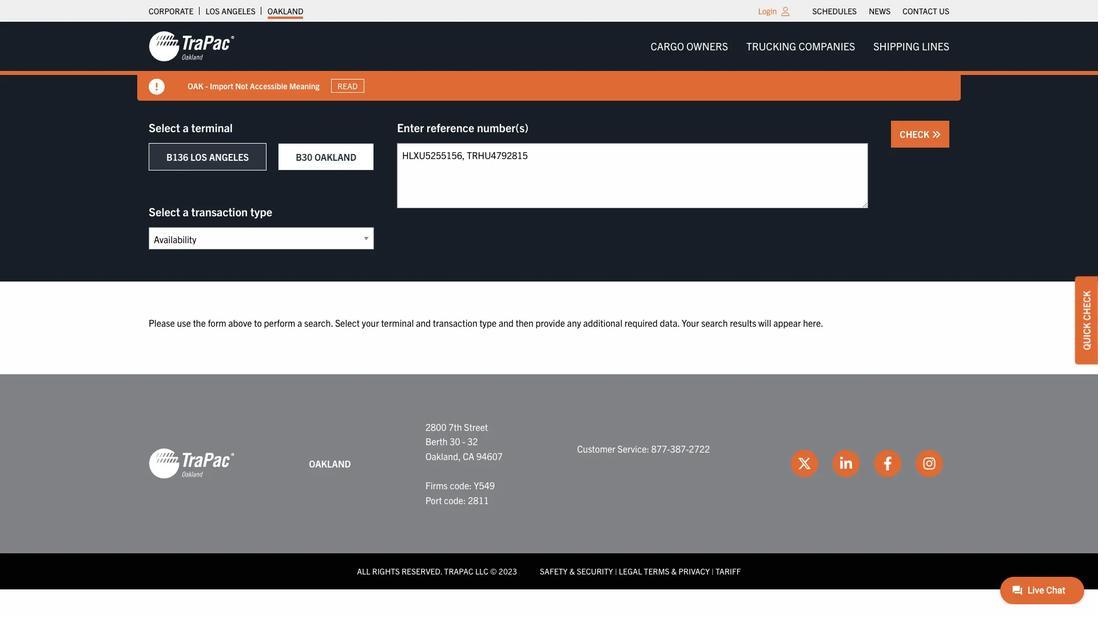 Task type: locate. For each thing, give the bounding box(es) containing it.
footer
[[0, 374, 1099, 589]]

menu bar up the shipping
[[807, 3, 956, 19]]

387-
[[671, 443, 689, 454]]

the
[[193, 317, 206, 328]]

los right b136 on the top left
[[190, 151, 207, 163]]

and right your
[[416, 317, 431, 328]]

0 horizontal spatial -
[[205, 80, 208, 91]]

additional
[[584, 317, 623, 328]]

1 vertical spatial -
[[463, 436, 466, 447]]

2800 7th street berth 30 - 32 oakland, ca 94607
[[426, 421, 503, 462]]

a
[[183, 120, 189, 134], [183, 204, 189, 219], [298, 317, 302, 328]]

0 vertical spatial -
[[205, 80, 208, 91]]

not
[[235, 80, 248, 91]]

lines
[[922, 39, 950, 53]]

perform
[[264, 317, 295, 328]]

terminal right your
[[381, 317, 414, 328]]

tariff link
[[716, 566, 741, 576]]

1 horizontal spatial type
[[480, 317, 497, 328]]

a left search.
[[298, 317, 302, 328]]

shipping lines
[[874, 39, 950, 53]]

los right corporate at the top
[[206, 6, 220, 16]]

2 vertical spatial oakland
[[309, 458, 351, 469]]

code: right port
[[444, 494, 466, 506]]

7th
[[449, 421, 462, 432]]

& right safety
[[570, 566, 575, 576]]

banner
[[0, 22, 1099, 101]]

street
[[464, 421, 488, 432]]

quick check
[[1082, 291, 1093, 350]]

- right 30
[[463, 436, 466, 447]]

0 horizontal spatial &
[[570, 566, 575, 576]]

0 vertical spatial check
[[900, 128, 932, 140]]

read link
[[331, 79, 364, 93]]

0 horizontal spatial check
[[900, 128, 932, 140]]

1 vertical spatial a
[[183, 204, 189, 219]]

& right terms
[[672, 566, 677, 576]]

1 oakland image from the top
[[149, 30, 235, 62]]

&
[[570, 566, 575, 576], [672, 566, 677, 576]]

1 vertical spatial oakland image
[[149, 448, 235, 480]]

type
[[250, 204, 272, 219], [480, 317, 497, 328]]

please
[[149, 317, 175, 328]]

1 vertical spatial menu bar
[[642, 35, 959, 58]]

terminal up the b136 los angeles
[[191, 120, 233, 134]]

|
[[615, 566, 617, 576], [712, 566, 714, 576]]

-
[[205, 80, 208, 91], [463, 436, 466, 447]]

llc
[[475, 566, 489, 576]]

select down b136 on the top left
[[149, 204, 180, 219]]

check button
[[892, 121, 950, 148]]

customer service: 877-387-2722
[[578, 443, 710, 454]]

form
[[208, 317, 226, 328]]

0 horizontal spatial |
[[615, 566, 617, 576]]

0 vertical spatial type
[[250, 204, 272, 219]]

- right 'oak'
[[205, 80, 208, 91]]

2023
[[499, 566, 517, 576]]

shipping
[[874, 39, 920, 53]]

a for transaction
[[183, 204, 189, 219]]

1 vertical spatial select
[[149, 204, 180, 219]]

oakland image
[[149, 30, 235, 62], [149, 448, 235, 480]]

cargo owners
[[651, 39, 728, 53]]

0 vertical spatial terminal
[[191, 120, 233, 134]]

legal terms & privacy link
[[619, 566, 710, 576]]

oak - import not accessible meaning
[[188, 80, 320, 91]]

legal
[[619, 566, 642, 576]]

corporate
[[149, 6, 194, 16]]

select left your
[[335, 317, 360, 328]]

1 horizontal spatial &
[[672, 566, 677, 576]]

1 horizontal spatial transaction
[[433, 317, 478, 328]]

los angeles link
[[206, 3, 256, 19]]

1 vertical spatial transaction
[[433, 317, 478, 328]]

code:
[[450, 480, 472, 491], [444, 494, 466, 506]]

trucking companies
[[747, 39, 856, 53]]

quick
[[1082, 323, 1093, 350]]

and
[[416, 317, 431, 328], [499, 317, 514, 328]]

oakland
[[268, 6, 304, 16], [315, 151, 357, 163], [309, 458, 351, 469]]

1 | from the left
[[615, 566, 617, 576]]

oakland image inside footer
[[149, 448, 235, 480]]

shipping lines link
[[865, 35, 959, 58]]

angeles
[[222, 6, 256, 16], [209, 151, 249, 163]]

angeles down the select a terminal at the left top
[[209, 151, 249, 163]]

firms code:  y549 port code:  2811
[[426, 480, 495, 506]]

terminal
[[191, 120, 233, 134], [381, 317, 414, 328]]

1 vertical spatial check
[[1082, 291, 1093, 321]]

news
[[869, 6, 891, 16]]

oakland image for footer containing 2800 7th street
[[149, 448, 235, 480]]

select
[[149, 120, 180, 134], [149, 204, 180, 219], [335, 317, 360, 328]]

b30 oakland
[[296, 151, 357, 163]]

877-
[[652, 443, 671, 454]]

1 horizontal spatial and
[[499, 317, 514, 328]]

a down b136 on the top left
[[183, 204, 189, 219]]

transaction
[[191, 204, 248, 219], [433, 317, 478, 328]]

menu bar containing cargo owners
[[642, 35, 959, 58]]

30
[[450, 436, 460, 447]]

0 vertical spatial transaction
[[191, 204, 248, 219]]

menu bar down light icon
[[642, 35, 959, 58]]

check inside button
[[900, 128, 932, 140]]

0 horizontal spatial and
[[416, 317, 431, 328]]

los
[[206, 6, 220, 16], [190, 151, 207, 163]]

berth
[[426, 436, 448, 447]]

0 vertical spatial angeles
[[222, 6, 256, 16]]

and left the then at the bottom of page
[[499, 317, 514, 328]]

code: up 2811
[[450, 480, 472, 491]]

cargo owners link
[[642, 35, 738, 58]]

0 vertical spatial oakland image
[[149, 30, 235, 62]]

use
[[177, 317, 191, 328]]

0 vertical spatial a
[[183, 120, 189, 134]]

oak
[[188, 80, 204, 91]]

32
[[468, 436, 478, 447]]

2 oakland image from the top
[[149, 448, 235, 480]]

0 horizontal spatial type
[[250, 204, 272, 219]]

2 and from the left
[[499, 317, 514, 328]]

meaning
[[289, 80, 320, 91]]

0 horizontal spatial terminal
[[191, 120, 233, 134]]

0 vertical spatial code:
[[450, 480, 472, 491]]

all
[[357, 566, 371, 576]]

oakland link
[[268, 3, 304, 19]]

select for select a terminal
[[149, 120, 180, 134]]

2 | from the left
[[712, 566, 714, 576]]

results
[[730, 317, 757, 328]]

| left tariff 'link'
[[712, 566, 714, 576]]

1 vertical spatial terminal
[[381, 317, 414, 328]]

1 horizontal spatial |
[[712, 566, 714, 576]]

oakland inside footer
[[309, 458, 351, 469]]

- inside 2800 7th street berth 30 - 32 oakland, ca 94607
[[463, 436, 466, 447]]

select up b136 on the top left
[[149, 120, 180, 134]]

menu bar
[[807, 3, 956, 19], [642, 35, 959, 58]]

0 vertical spatial select
[[149, 120, 180, 134]]

1 & from the left
[[570, 566, 575, 576]]

read
[[338, 81, 358, 91]]

0 vertical spatial menu bar
[[807, 3, 956, 19]]

1 vertical spatial type
[[480, 317, 497, 328]]

oakland image inside 'banner'
[[149, 30, 235, 62]]

check
[[900, 128, 932, 140], [1082, 291, 1093, 321]]

angeles left oakland link
[[222, 6, 256, 16]]

| left legal
[[615, 566, 617, 576]]

2 vertical spatial a
[[298, 317, 302, 328]]

contact
[[903, 6, 938, 16]]

a up b136 on the top left
[[183, 120, 189, 134]]

1 horizontal spatial -
[[463, 436, 466, 447]]



Task type: vqa. For each thing, say whether or not it's contained in the screenshot.
Berth
yes



Task type: describe. For each thing, give the bounding box(es) containing it.
2811
[[468, 494, 489, 506]]

2 & from the left
[[672, 566, 677, 576]]

1 vertical spatial code:
[[444, 494, 466, 506]]

owners
[[687, 39, 728, 53]]

select for select a transaction type
[[149, 204, 180, 219]]

import
[[210, 80, 233, 91]]

news link
[[869, 3, 891, 19]]

us
[[940, 6, 950, 16]]

all rights reserved. trapac llc © 2023
[[357, 566, 517, 576]]

1 horizontal spatial terminal
[[381, 317, 414, 328]]

0 vertical spatial oakland
[[268, 6, 304, 16]]

b136
[[167, 151, 188, 163]]

safety & security | legal terms & privacy | tariff
[[540, 566, 741, 576]]

1 vertical spatial angeles
[[209, 151, 249, 163]]

corporate link
[[149, 3, 194, 19]]

customer
[[578, 443, 616, 454]]

1 vertical spatial los
[[190, 151, 207, 163]]

login link
[[759, 6, 777, 16]]

above
[[228, 317, 252, 328]]

1 horizontal spatial check
[[1082, 291, 1093, 321]]

privacy
[[679, 566, 710, 576]]

oakland image for 'banner' containing cargo owners
[[149, 30, 235, 62]]

94607
[[477, 450, 503, 462]]

y549
[[474, 480, 495, 491]]

then
[[516, 317, 534, 328]]

b30
[[296, 151, 313, 163]]

©
[[491, 566, 497, 576]]

b136 los angeles
[[167, 151, 249, 163]]

menu bar containing schedules
[[807, 3, 956, 19]]

1 and from the left
[[416, 317, 431, 328]]

safety & security link
[[540, 566, 613, 576]]

accessible
[[250, 80, 288, 91]]

tariff
[[716, 566, 741, 576]]

please use the form above to perform a search. select your terminal and transaction type and then provide any additional required data. your search results will appear here.
[[149, 317, 824, 328]]

port
[[426, 494, 442, 506]]

security
[[577, 566, 613, 576]]

solid image
[[149, 79, 165, 95]]

your
[[362, 317, 379, 328]]

light image
[[782, 7, 790, 16]]

enter
[[397, 120, 424, 134]]

select a terminal
[[149, 120, 233, 134]]

terms
[[644, 566, 670, 576]]

2 vertical spatial select
[[335, 317, 360, 328]]

oakland,
[[426, 450, 461, 462]]

number(s)
[[477, 120, 529, 134]]

quick check link
[[1076, 276, 1099, 364]]

select a transaction type
[[149, 204, 272, 219]]

0 horizontal spatial transaction
[[191, 204, 248, 219]]

trucking companies link
[[738, 35, 865, 58]]

data.
[[660, 317, 680, 328]]

banner containing cargo owners
[[0, 22, 1099, 101]]

2800
[[426, 421, 447, 432]]

menu bar inside 'banner'
[[642, 35, 959, 58]]

will
[[759, 317, 772, 328]]

companies
[[799, 39, 856, 53]]

0 vertical spatial los
[[206, 6, 220, 16]]

ca
[[463, 450, 475, 462]]

reserved.
[[402, 566, 443, 576]]

any
[[567, 317, 581, 328]]

reference
[[427, 120, 475, 134]]

a for terminal
[[183, 120, 189, 134]]

contact us
[[903, 6, 950, 16]]

appear
[[774, 317, 801, 328]]

safety
[[540, 566, 568, 576]]

service:
[[618, 443, 650, 454]]

trapac
[[444, 566, 474, 576]]

schedules link
[[813, 3, 857, 19]]

solid image
[[932, 130, 941, 139]]

los angeles
[[206, 6, 256, 16]]

here.
[[804, 317, 824, 328]]

trucking
[[747, 39, 797, 53]]

rights
[[372, 566, 400, 576]]

to
[[254, 317, 262, 328]]

provide
[[536, 317, 565, 328]]

required
[[625, 317, 658, 328]]

firms
[[426, 480, 448, 491]]

contact us link
[[903, 3, 950, 19]]

search
[[702, 317, 728, 328]]

your
[[682, 317, 700, 328]]

Enter reference number(s) text field
[[397, 143, 869, 208]]

footer containing 2800 7th street
[[0, 374, 1099, 589]]

cargo
[[651, 39, 684, 53]]

login
[[759, 6, 777, 16]]

1 vertical spatial oakland
[[315, 151, 357, 163]]

search.
[[304, 317, 333, 328]]



